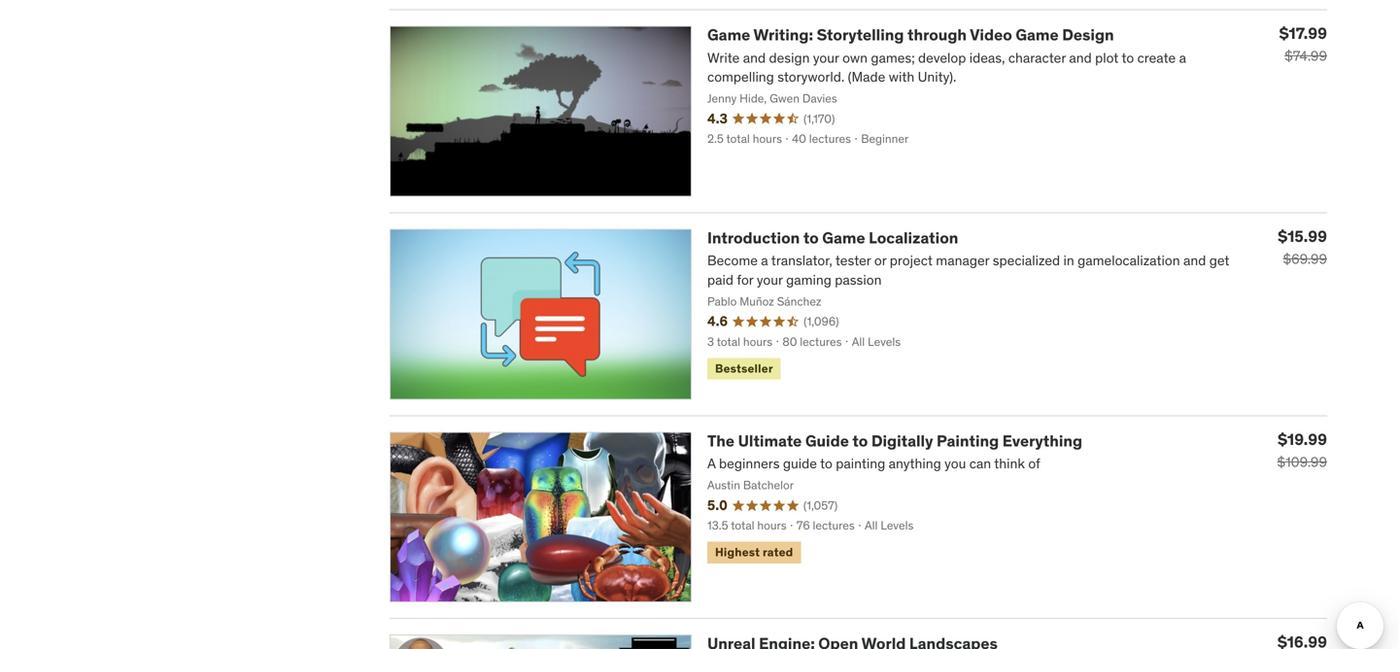 Task type: vqa. For each thing, say whether or not it's contained in the screenshot.
1 downloadable resource
no



Task type: locate. For each thing, give the bounding box(es) containing it.
$15.99
[[1278, 226, 1327, 246]]

to right guide
[[853, 431, 868, 451]]

guide
[[805, 431, 849, 451]]

0 vertical spatial to
[[803, 228, 819, 248]]

game left writing:
[[707, 25, 750, 45]]

to
[[803, 228, 819, 248], [853, 431, 868, 451]]

everything
[[1002, 431, 1083, 451]]

0 horizontal spatial to
[[803, 228, 819, 248]]

design
[[1062, 25, 1114, 45]]

introduction
[[707, 228, 800, 248]]

$69.99
[[1283, 250, 1327, 268]]

game writing: storytelling through video game design link
[[707, 25, 1114, 45]]

game right video
[[1016, 25, 1059, 45]]

to right introduction
[[803, 228, 819, 248]]

1 vertical spatial to
[[853, 431, 868, 451]]

digitally
[[871, 431, 933, 451]]

game
[[707, 25, 750, 45], [1016, 25, 1059, 45], [822, 228, 865, 248]]

1 horizontal spatial to
[[853, 431, 868, 451]]

1 horizontal spatial game
[[822, 228, 865, 248]]

through
[[908, 25, 967, 45]]

introduction to game localization
[[707, 228, 958, 248]]

localization
[[869, 228, 958, 248]]

painting
[[937, 431, 999, 451]]

video
[[970, 25, 1012, 45]]

$17.99 $74.99
[[1279, 23, 1327, 65]]

ultimate
[[738, 431, 802, 451]]

game left the localization
[[822, 228, 865, 248]]



Task type: describe. For each thing, give the bounding box(es) containing it.
game writing: storytelling through video game design
[[707, 25, 1114, 45]]

introduction to game localization link
[[707, 228, 958, 248]]

writing:
[[754, 25, 813, 45]]

the ultimate guide to digitally painting everything link
[[707, 431, 1083, 451]]

the ultimate guide to digitally painting everything
[[707, 431, 1083, 451]]

$74.99
[[1285, 47, 1327, 65]]

$19.99
[[1278, 429, 1327, 449]]

2 horizontal spatial game
[[1016, 25, 1059, 45]]

$15.99 $69.99
[[1278, 226, 1327, 268]]

$109.99
[[1277, 453, 1327, 471]]

0 horizontal spatial game
[[707, 25, 750, 45]]

$17.99
[[1279, 23, 1327, 43]]

$19.99 $109.99
[[1277, 429, 1327, 471]]

the
[[707, 431, 735, 451]]

storytelling
[[817, 25, 904, 45]]



